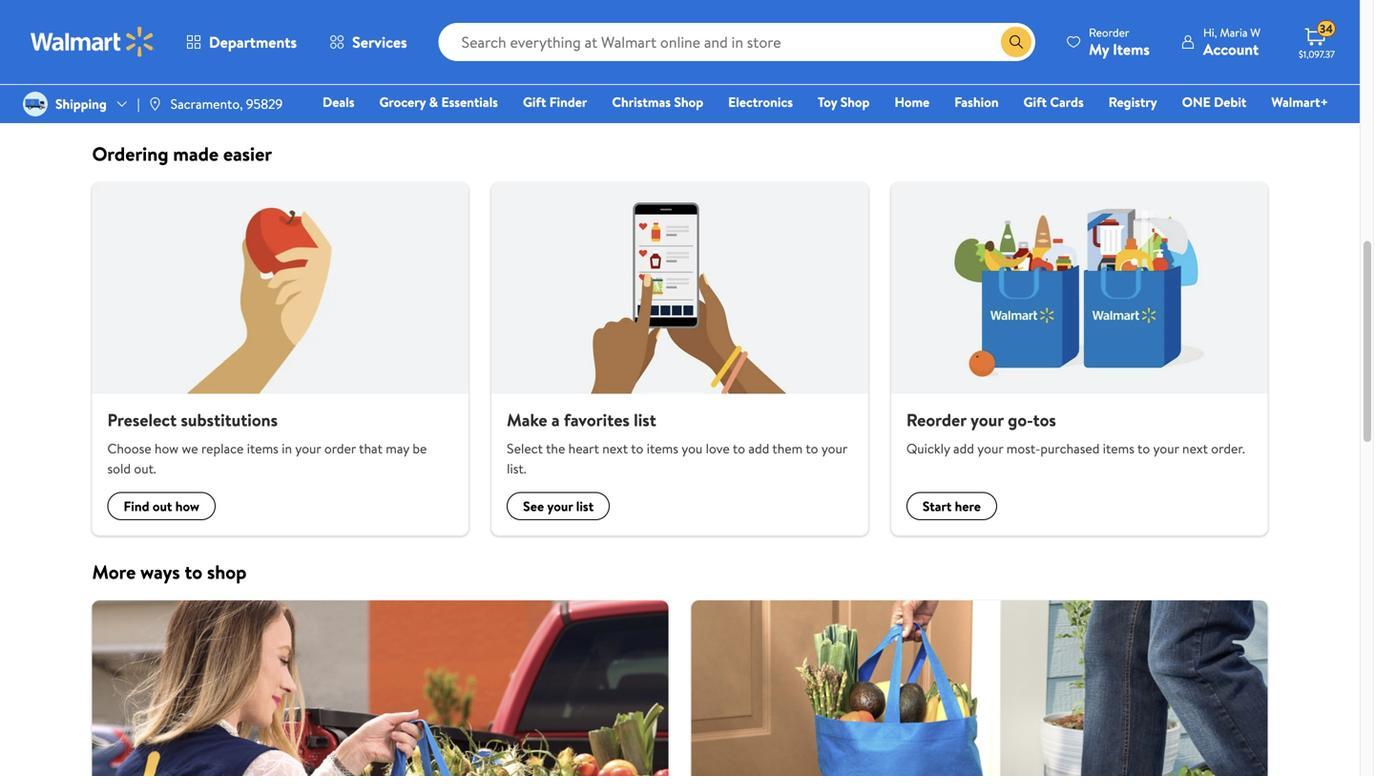 Task type: vqa. For each thing, say whether or not it's contained in the screenshot.
3+
no



Task type: locate. For each thing, give the bounding box(es) containing it.
brought
[[567, 21, 613, 40]]

reserve a time for the
[[124, 79, 209, 97]]

gift for gift cards
[[1024, 93, 1047, 111]]

1 horizontal spatial list
[[634, 408, 657, 432]]

0 vertical spatial reorder
[[1089, 24, 1130, 41]]

0 horizontal spatial gift
[[523, 93, 547, 111]]

0 horizontal spatial reserve
[[124, 79, 170, 97]]

items inside come to the store & we'll load your car. or pick up items inside.
[[401, 21, 432, 40]]

reserve down inside.
[[124, 79, 170, 97]]

finder
[[550, 93, 588, 111]]

2 horizontal spatial shop
[[923, 79, 952, 97]]

fast
[[977, 21, 999, 40]]

gift
[[523, 93, 547, 111], [1024, 93, 1047, 111]]

reserve a time down inside.
[[124, 79, 209, 97]]

the
[[161, 21, 180, 40], [546, 439, 566, 458]]

1 vertical spatial the
[[546, 439, 566, 458]]

out
[[153, 497, 172, 515]]

more
[[92, 558, 136, 585]]

1 vertical spatial list
[[576, 497, 594, 515]]

make a favorites list select the heart next to items you love to add them to your list.
[[507, 408, 848, 478]]

add right quickly
[[954, 439, 975, 458]]

cards
[[1051, 93, 1084, 111]]

tos
[[1034, 408, 1057, 432]]

up
[[383, 21, 398, 40]]

how right out
[[175, 497, 199, 515]]

inside.
[[107, 41, 143, 60]]

see your list
[[523, 497, 594, 515]]

them
[[773, 439, 803, 458]]

departments button
[[170, 19, 313, 65]]

$1,097.37
[[1299, 48, 1336, 61]]

reserve a time down apply.
[[523, 79, 609, 97]]

search icon image
[[1009, 34, 1025, 50]]

gift left finder
[[523, 93, 547, 111]]

ways
[[140, 558, 180, 585]]

reorder
[[1089, 24, 1130, 41], [907, 408, 967, 432]]

reserve down apply.
[[523, 79, 569, 97]]

a inside make a favorites list select the heart next to items you love to add them to your list.
[[552, 408, 560, 432]]

to inside get items brought to your door from your local store. fees apply.
[[616, 21, 629, 40]]

grocery & essentials
[[380, 93, 498, 111]]

reserve for come to the store & we'll load your car. or pick up items inside.
[[124, 79, 170, 97]]

the inside make a favorites list select the heart next to items you love to add them to your list.
[[546, 439, 566, 458]]

0 horizontal spatial the
[[161, 21, 180, 40]]

how left "we"
[[155, 439, 179, 458]]

items
[[401, 21, 432, 40], [532, 21, 564, 40], [247, 439, 279, 458], [647, 439, 679, 458], [1104, 439, 1135, 458]]

list item containing get items brought to your door from your local store. fees apply.
[[480, 0, 880, 117]]

time left christmas
[[582, 79, 609, 97]]

gift for gift finder
[[523, 93, 547, 111]]

next right the heart
[[603, 439, 628, 458]]

preselect substitutions choose how we replace items in your order that may be sold out.
[[107, 408, 427, 478]]

shop right christmas
[[674, 93, 704, 111]]

items right get
[[532, 21, 564, 40]]

shop right toy
[[841, 93, 870, 111]]

reorder inside reorder my items
[[1089, 24, 1130, 41]]

shop left the now at the top right
[[923, 79, 952, 97]]

1 horizontal spatial reserve
[[523, 79, 569, 97]]

0 horizontal spatial a
[[173, 79, 179, 97]]

1 horizontal spatial next
[[1183, 439, 1209, 458]]

services button
[[313, 19, 424, 65]]

like
[[1149, 21, 1168, 40]]

list.
[[507, 459, 527, 478]]

next inside reorder your go-tos quickly add your most-purchased items to your next order.
[[1183, 439, 1209, 458]]

0 vertical spatial list
[[81, 0, 1280, 117]]

the left store
[[161, 21, 180, 40]]

your left home
[[1017, 21, 1043, 40]]

one debit
[[1183, 93, 1247, 111]]

be
[[413, 439, 427, 458]]

Search search field
[[439, 23, 1036, 61]]

2 vertical spatial list
[[81, 600, 1280, 776]]

reorder your go-tos quickly add your most-purchased items to your next order.
[[907, 408, 1246, 458]]

come
[[107, 21, 142, 40]]

preselect substitutions list item
[[81, 182, 480, 535]]

items inside get items brought to your door from your local store. fees apply.
[[532, 21, 564, 40]]

0 horizontal spatial next
[[603, 439, 628, 458]]

0 horizontal spatial time
[[182, 79, 209, 97]]

apply.
[[507, 41, 540, 60]]

to right the them
[[806, 439, 819, 458]]

2 reserve from the left
[[523, 79, 569, 97]]

a right the |
[[173, 79, 179, 97]]

more ways to shop
[[92, 558, 247, 585]]

gift finder link
[[515, 92, 596, 112]]

walmart+
[[1272, 93, 1329, 111]]

list item
[[81, 0, 480, 117], [480, 0, 880, 117], [880, 0, 1280, 117], [81, 600, 680, 776], [680, 600, 1280, 776]]

0 horizontal spatial list
[[576, 497, 594, 515]]

order
[[324, 439, 356, 458]]

0 vertical spatial how
[[155, 439, 179, 458]]

1 reserve from the left
[[124, 79, 170, 97]]

load
[[258, 21, 282, 40]]

see
[[523, 497, 544, 515]]

choose
[[107, 439, 151, 458]]

to right the "brought"
[[616, 21, 629, 40]]

1 vertical spatial reorder
[[907, 408, 967, 432]]

to right "fast"
[[1002, 21, 1014, 40]]

0 horizontal spatial  image
[[23, 92, 48, 116]]

reorder inside reorder your go-tos quickly add your most-purchased items to your next order.
[[907, 408, 967, 432]]

shipping
[[55, 94, 107, 113]]

items right 'up'
[[401, 21, 432, 40]]

to right the heart
[[631, 439, 644, 458]]

your left car.
[[285, 21, 311, 40]]

via
[[1082, 21, 1098, 40]]

1 horizontal spatial a
[[552, 408, 560, 432]]

to right come
[[145, 21, 158, 40]]

0 horizontal spatial reserve a time
[[124, 79, 209, 97]]

1 list from the top
[[81, 0, 1280, 117]]

1 time from the left
[[182, 79, 209, 97]]

gift cards
[[1024, 93, 1084, 111]]

1 next from the left
[[603, 439, 628, 458]]

1 horizontal spatial reorder
[[1089, 24, 1130, 41]]

next
[[603, 439, 628, 458], [1183, 439, 1209, 458]]

2 next from the left
[[1183, 439, 1209, 458]]

to left the shop
[[185, 558, 203, 585]]

2 reserve a time from the left
[[523, 79, 609, 97]]

1 horizontal spatial shop
[[841, 93, 870, 111]]

& inside come to the store & we'll load your car. or pick up items inside.
[[217, 21, 225, 40]]

2 list from the top
[[81, 182, 1280, 535]]

2 add from the left
[[954, 439, 975, 458]]

1 reserve a time from the left
[[124, 79, 209, 97]]

1 horizontal spatial add
[[954, 439, 975, 458]]

a right make
[[552, 408, 560, 432]]

your right see
[[548, 497, 573, 515]]

list right favorites
[[634, 408, 657, 432]]

0 vertical spatial the
[[161, 21, 180, 40]]

2 time from the left
[[582, 79, 609, 97]]

shop
[[923, 79, 952, 97], [674, 93, 704, 111], [841, 93, 870, 111]]

fashion link
[[946, 92, 1008, 112]]

0 horizontal spatial add
[[749, 439, 770, 458]]

 image right the |
[[148, 96, 163, 112]]

orders ship fast to your home via carriers like fedex or ups.
[[907, 21, 1253, 40]]

0 horizontal spatial reorder
[[907, 408, 967, 432]]

& right grocery
[[429, 93, 438, 111]]

1 horizontal spatial the
[[546, 439, 566, 458]]

1 horizontal spatial time
[[582, 79, 609, 97]]

go-
[[1008, 408, 1034, 432]]

1 horizontal spatial reserve a time
[[523, 79, 609, 97]]

1 vertical spatial list
[[81, 182, 1280, 535]]

95829
[[246, 94, 283, 113]]

2 horizontal spatial a
[[573, 79, 579, 97]]

0 vertical spatial list
[[634, 408, 657, 432]]

your inside preselect substitutions choose how we replace items in your order that may be sold out.
[[295, 439, 321, 458]]

reserve for get items brought to your door from your local store. fees apply.
[[523, 79, 569, 97]]

local
[[752, 21, 779, 40]]

1 gift from the left
[[523, 93, 547, 111]]

a
[[173, 79, 179, 97], [573, 79, 579, 97], [552, 408, 560, 432]]

2 gift from the left
[[1024, 93, 1047, 111]]

list containing preselect substitutions
[[81, 182, 1280, 535]]

1 horizontal spatial gift
[[1024, 93, 1047, 111]]

add
[[749, 439, 770, 458], [954, 439, 975, 458]]

your right in
[[295, 439, 321, 458]]

items left in
[[247, 439, 279, 458]]

add left the them
[[749, 439, 770, 458]]

services
[[352, 32, 407, 53]]

0 vertical spatial &
[[217, 21, 225, 40]]

the left the heart
[[546, 439, 566, 458]]

a down the "brought"
[[573, 79, 579, 97]]

to inside come to the store & we'll load your car. or pick up items inside.
[[145, 21, 158, 40]]

car.
[[314, 21, 334, 40]]

1 horizontal spatial &
[[429, 93, 438, 111]]

next left order.
[[1183, 439, 1209, 458]]

1 add from the left
[[749, 439, 770, 458]]

find
[[124, 497, 149, 515]]

&
[[217, 21, 225, 40], [429, 93, 438, 111]]

list
[[634, 408, 657, 432], [576, 497, 594, 515]]

gift left cards
[[1024, 93, 1047, 111]]

select
[[507, 439, 543, 458]]

to right purchased
[[1138, 439, 1151, 458]]

time
[[182, 79, 209, 97], [582, 79, 609, 97]]

0 horizontal spatial shop
[[674, 93, 704, 111]]

ship
[[951, 21, 974, 40]]

essentials
[[442, 93, 498, 111]]

get
[[507, 21, 529, 40]]

favorites
[[564, 408, 630, 432]]

your right the them
[[822, 439, 848, 458]]

replace
[[201, 439, 244, 458]]

time down store
[[182, 79, 209, 97]]

ordering made easier
[[92, 140, 272, 167]]

shop for toy shop
[[841, 93, 870, 111]]

maria
[[1221, 24, 1248, 41]]

hi,
[[1204, 24, 1218, 41]]

next inside make a favorites list select the heart next to items you love to add them to your list.
[[603, 439, 628, 458]]

preselect
[[107, 408, 177, 432]]

list
[[81, 0, 1280, 117], [81, 182, 1280, 535], [81, 600, 1280, 776]]

1 vertical spatial &
[[429, 93, 438, 111]]

0 horizontal spatial &
[[217, 21, 225, 40]]

 image
[[23, 92, 48, 116], [148, 96, 163, 112]]

3 list from the top
[[81, 600, 1280, 776]]

heart
[[569, 439, 599, 458]]

your inside make a favorites list select the heart next to items you love to add them to your list.
[[822, 439, 848, 458]]

made
[[173, 140, 219, 167]]

items left you
[[647, 439, 679, 458]]

& left we'll
[[217, 21, 225, 40]]

items right purchased
[[1104, 439, 1135, 458]]

out.
[[134, 459, 156, 478]]

list right see
[[576, 497, 594, 515]]

1 vertical spatial how
[[175, 497, 199, 515]]

1 horizontal spatial  image
[[148, 96, 163, 112]]

 image left shipping on the left
[[23, 92, 48, 116]]



Task type: describe. For each thing, give the bounding box(es) containing it.
reserve a time for brought
[[523, 79, 609, 97]]

easier
[[223, 140, 272, 167]]

items inside reorder your go-tos quickly add your most-purchased items to your next order.
[[1104, 439, 1135, 458]]

reorder my items
[[1089, 24, 1150, 60]]

we'll
[[229, 21, 254, 40]]

reorder for my
[[1089, 24, 1130, 41]]

list item containing orders ship fast to your home via carriers like fedex or ups.
[[880, 0, 1280, 117]]

get items brought to your door from your local store. fees apply.
[[507, 21, 845, 60]]

home
[[1046, 21, 1079, 40]]

start
[[923, 497, 952, 515]]

w
[[1251, 24, 1261, 41]]

items inside preselect substitutions choose how we replace items in your order that may be sold out.
[[247, 439, 279, 458]]

sacramento,
[[171, 94, 243, 113]]

start here
[[923, 497, 981, 515]]

reorder your go-tos list item
[[880, 182, 1280, 535]]

|
[[137, 94, 140, 113]]

time for brought
[[582, 79, 609, 97]]

add inside make a favorites list select the heart next to items you love to add them to your list.
[[749, 439, 770, 458]]

list for ordering made easier
[[81, 182, 1280, 535]]

list containing come to the store & we'll load your car. or pick up items inside.
[[81, 0, 1280, 117]]

to inside reorder your go-tos quickly add your most-purchased items to your next order.
[[1138, 439, 1151, 458]]

fashion
[[955, 93, 999, 111]]

sold
[[107, 459, 131, 478]]

quickly
[[907, 439, 951, 458]]

34
[[1320, 21, 1334, 37]]

store.
[[782, 21, 815, 40]]

list item containing come to the store & we'll load your car. or pick up items inside.
[[81, 0, 480, 117]]

may
[[386, 439, 410, 458]]

your inside come to the store & we'll load your car. or pick up items inside.
[[285, 21, 311, 40]]

debit
[[1215, 93, 1247, 111]]

one debit link
[[1174, 92, 1256, 112]]

time for the
[[182, 79, 209, 97]]

christmas shop
[[612, 93, 704, 111]]

account
[[1204, 39, 1260, 60]]

reorder for your
[[907, 408, 967, 432]]

we
[[182, 439, 198, 458]]

toy shop link
[[810, 92, 879, 112]]

deals link
[[314, 92, 363, 112]]

order.
[[1212, 439, 1246, 458]]

items
[[1113, 39, 1150, 60]]

toy
[[818, 93, 838, 111]]

walmart+ link
[[1264, 92, 1338, 112]]

shop now
[[923, 79, 980, 97]]

deals
[[323, 93, 355, 111]]

pick
[[357, 21, 380, 40]]

from
[[691, 21, 720, 40]]

to right love
[[733, 439, 746, 458]]

my
[[1089, 39, 1110, 60]]

 image for sacramento, 95829
[[148, 96, 163, 112]]

gift cards link
[[1015, 92, 1093, 112]]

make
[[507, 408, 548, 432]]

how inside preselect substitutions choose how we replace items in your order that may be sold out.
[[155, 439, 179, 458]]

carriers
[[1101, 21, 1145, 40]]

grocery
[[380, 93, 426, 111]]

now
[[956, 79, 980, 97]]

you
[[682, 439, 703, 458]]

purchased
[[1041, 439, 1100, 458]]

walmart image
[[31, 27, 155, 57]]

christmas
[[612, 93, 671, 111]]

a for the
[[173, 79, 179, 97]]

fedex
[[1171, 21, 1207, 40]]

store
[[183, 21, 213, 40]]

a for brought
[[573, 79, 579, 97]]

here
[[955, 497, 981, 515]]

electronics
[[729, 93, 793, 111]]

orders
[[907, 21, 948, 40]]

home link
[[886, 92, 939, 112]]

registry
[[1109, 93, 1158, 111]]

shop inside list
[[923, 79, 952, 97]]

most-
[[1007, 439, 1041, 458]]

the inside come to the store & we'll load your car. or pick up items inside.
[[161, 21, 180, 40]]

hi, maria w account
[[1204, 24, 1261, 60]]

shop
[[207, 558, 247, 585]]

your left most-
[[978, 439, 1004, 458]]

your left "local" at the top right
[[723, 21, 749, 40]]

your left door
[[632, 21, 658, 40]]

or
[[338, 21, 353, 40]]

or
[[1210, 21, 1222, 40]]

find out how
[[124, 497, 199, 515]]

toy shop
[[818, 93, 870, 111]]

door
[[661, 21, 688, 40]]

items inside make a favorites list select the heart next to items you love to add them to your list.
[[647, 439, 679, 458]]

shop for christmas shop
[[674, 93, 704, 111]]

your left go-
[[971, 408, 1004, 432]]

grocery & essentials link
[[371, 92, 507, 112]]

come to the store & we'll load your car. or pick up items inside.
[[107, 21, 432, 60]]

registry link
[[1101, 92, 1166, 112]]

sacramento, 95829
[[171, 94, 283, 113]]

list for more ways to shop
[[81, 600, 1280, 776]]

list inside make a favorites list select the heart next to items you love to add them to your list.
[[634, 408, 657, 432]]

 image for shipping
[[23, 92, 48, 116]]

electronics link
[[720, 92, 802, 112]]

your left order.
[[1154, 439, 1180, 458]]

gift finder
[[523, 93, 588, 111]]

Walmart Site-Wide search field
[[439, 23, 1036, 61]]

ups.
[[1226, 21, 1253, 40]]

add inside reorder your go-tos quickly add your most-purchased items to your next order.
[[954, 439, 975, 458]]

make a favorites list list item
[[480, 182, 880, 535]]

departments
[[209, 32, 297, 53]]



